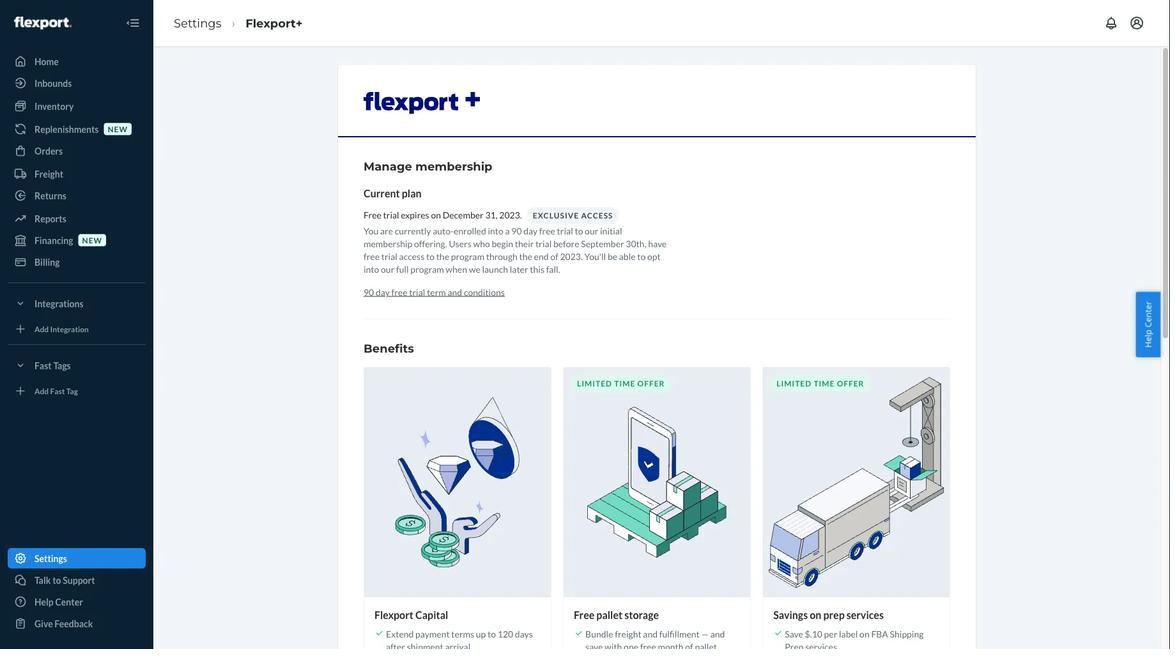 Task type: describe. For each thing, give the bounding box(es) containing it.
0 horizontal spatial 90
[[364, 287, 374, 298]]

extend
[[386, 628, 414, 639]]

new for financing
[[82, 235, 102, 245]]

save
[[785, 628, 803, 639]]

close navigation image
[[125, 15, 141, 31]]

to left opt
[[637, 251, 646, 262]]

to inside extend payment terms up to 120 days after shipment arrival
[[488, 628, 496, 639]]

fba
[[871, 628, 888, 639]]

breadcrumbs navigation
[[164, 4, 313, 42]]

add fast tag link
[[8, 381, 146, 401]]

trial up the end
[[536, 238, 552, 249]]

fast tags
[[35, 360, 71, 371]]

home
[[35, 56, 59, 67]]

new for replenishments
[[108, 124, 128, 134]]

30th,
[[626, 238, 646, 249]]

integrations
[[35, 298, 83, 309]]

flexport
[[374, 609, 413, 621]]

replenishments
[[35, 124, 99, 135]]

of inside the bundle freight and fulfillment — and save with one free month of palle
[[685, 641, 693, 649]]

freight
[[35, 168, 63, 179]]

0 horizontal spatial program
[[410, 264, 444, 275]]

who
[[473, 238, 490, 249]]

free pallet storage
[[574, 609, 659, 621]]

to down offering.
[[426, 251, 435, 262]]

integration
[[50, 324, 89, 334]]

to down exclusive access
[[575, 225, 583, 236]]

a
[[505, 225, 510, 236]]

enrolled
[[454, 225, 486, 236]]

free inside the bundle freight and fulfillment — and save with one free month of palle
[[640, 641, 656, 649]]

save
[[585, 641, 603, 649]]

inbounds link
[[8, 73, 146, 93]]

currently
[[395, 225, 431, 236]]

flexport logo image
[[14, 17, 71, 29]]

bundle
[[585, 628, 613, 639]]

center inside help center "button"
[[1142, 301, 1154, 328]]

expires
[[401, 209, 429, 220]]

auto-
[[433, 225, 454, 236]]

settings inside breadcrumbs navigation
[[174, 16, 221, 30]]

initial
[[600, 225, 622, 236]]

able
[[619, 251, 636, 262]]

storage
[[625, 609, 659, 621]]

fall.
[[546, 264, 560, 275]]

time for prep
[[814, 379, 835, 388]]

to inside button
[[53, 575, 61, 586]]

orders link
[[8, 141, 146, 161]]

when
[[446, 264, 467, 275]]

0 horizontal spatial into
[[364, 264, 379, 275]]

month
[[658, 641, 683, 649]]

access
[[399, 251, 424, 262]]

2023. inside you are currently auto-enrolled into a 90 day free trial to our initial membership offering. users who begin their trial before september 30th, have free trial access to the program through the end of 2023. you'll be able to opt into our full program when we launch later this fall.
[[560, 251, 583, 262]]

users
[[449, 238, 471, 249]]

1 vertical spatial settings
[[35, 553, 67, 564]]

exclusive
[[533, 211, 579, 220]]

add fast tag
[[35, 386, 78, 396]]

1 horizontal spatial program
[[451, 251, 484, 262]]

freight link
[[8, 164, 146, 184]]

savings
[[773, 609, 808, 621]]

on inside 'save $.10 per label on fba shipping prep services'
[[860, 628, 870, 639]]

billing link
[[8, 252, 146, 272]]

help center inside "button"
[[1142, 301, 1154, 348]]

give feedback button
[[8, 613, 146, 634]]

arrival
[[445, 641, 470, 649]]

support
[[63, 575, 95, 586]]

one
[[624, 641, 638, 649]]

talk to support button
[[8, 570, 146, 590]]

offer for prep
[[837, 379, 864, 388]]

plan
[[402, 187, 422, 199]]

trial left term
[[409, 287, 425, 298]]

tags
[[53, 360, 71, 371]]

payment
[[415, 628, 450, 639]]

bundle freight and fulfillment — and save with one free month of palle
[[585, 628, 725, 649]]

pallet
[[596, 609, 623, 621]]

before
[[553, 238, 579, 249]]

fast inside dropdown button
[[35, 360, 52, 371]]

flexport+
[[245, 16, 303, 30]]

shipment
[[407, 641, 443, 649]]

0 horizontal spatial settings link
[[8, 548, 146, 569]]

benefits
[[364, 341, 414, 355]]

have
[[648, 238, 667, 249]]

talk
[[35, 575, 51, 586]]

you
[[364, 225, 378, 236]]

per
[[824, 628, 837, 639]]

120
[[498, 628, 513, 639]]

free down you
[[364, 251, 380, 262]]

shipping
[[890, 628, 924, 639]]

add for add integration
[[35, 324, 49, 334]]

label
[[839, 628, 858, 639]]

you are currently auto-enrolled into a 90 day free trial to our initial membership offering. users who begin their trial before september 30th, have free trial access to the program through the end of 2023. you'll be able to opt into our full program when we launch later this fall.
[[364, 225, 667, 275]]

inbounds
[[35, 78, 72, 89]]

give
[[35, 618, 53, 629]]

conditions
[[464, 287, 505, 298]]

and for fulfillment
[[710, 628, 725, 639]]

90 day free trial term and conditions link
[[364, 287, 505, 298]]

integrations button
[[8, 293, 146, 314]]

feedback
[[55, 618, 93, 629]]

we
[[469, 264, 480, 275]]

term
[[427, 287, 446, 298]]



Task type: vqa. For each thing, say whether or not it's contained in the screenshot.
bottom create
no



Task type: locate. For each thing, give the bounding box(es) containing it.
1 vertical spatial help
[[35, 597, 54, 607]]

program
[[451, 251, 484, 262], [410, 264, 444, 275]]

0 horizontal spatial membership
[[364, 238, 412, 249]]

1 horizontal spatial our
[[585, 225, 598, 236]]

1 horizontal spatial settings link
[[174, 16, 221, 30]]

free
[[539, 225, 555, 236], [364, 251, 380, 262], [391, 287, 407, 298], [640, 641, 656, 649]]

program down access
[[410, 264, 444, 275]]

0 vertical spatial fast
[[35, 360, 52, 371]]

offering.
[[414, 238, 447, 249]]

savings on prep services
[[773, 609, 884, 621]]

1 vertical spatial settings link
[[8, 548, 146, 569]]

and right term
[[448, 287, 462, 298]]

free
[[364, 209, 381, 220], [574, 609, 594, 621]]

services down the $.10
[[805, 641, 837, 649]]

flexport+ link
[[245, 16, 303, 30]]

0 horizontal spatial 2023.
[[499, 209, 522, 220]]

2023. down before
[[560, 251, 583, 262]]

and right —
[[710, 628, 725, 639]]

1 limited time offer from the left
[[577, 379, 665, 388]]

inventory
[[35, 101, 74, 112]]

add for add fast tag
[[35, 386, 49, 396]]

0 horizontal spatial center
[[55, 597, 83, 607]]

services inside 'save $.10 per label on fba shipping prep services'
[[805, 641, 837, 649]]

help center link
[[8, 592, 146, 612]]

free up bundle
[[574, 609, 594, 621]]

add down fast tags
[[35, 386, 49, 396]]

limited time offer for on
[[777, 379, 864, 388]]

with
[[605, 641, 622, 649]]

0 vertical spatial free
[[364, 209, 381, 220]]

1 vertical spatial new
[[82, 235, 102, 245]]

0 vertical spatial services
[[847, 609, 884, 621]]

90 up benefits
[[364, 287, 374, 298]]

add integration link
[[8, 319, 146, 339]]

1 vertical spatial membership
[[364, 238, 412, 249]]

0 vertical spatial 90
[[511, 225, 522, 236]]

0 horizontal spatial help
[[35, 597, 54, 607]]

0 vertical spatial new
[[108, 124, 128, 134]]

0 vertical spatial 2023.
[[499, 209, 522, 220]]

1 horizontal spatial 90
[[511, 225, 522, 236]]

free for free trial expires on december 31, 2023.
[[364, 209, 381, 220]]

31,
[[485, 209, 498, 220]]

0 horizontal spatial services
[[805, 641, 837, 649]]

through
[[486, 251, 518, 262]]

september
[[581, 238, 624, 249]]

add left integration
[[35, 324, 49, 334]]

services
[[847, 609, 884, 621], [805, 641, 837, 649]]

2 time from the left
[[814, 379, 835, 388]]

to right talk
[[53, 575, 61, 586]]

1 horizontal spatial help center
[[1142, 301, 1154, 348]]

1 vertical spatial 90
[[364, 287, 374, 298]]

1 vertical spatial of
[[685, 641, 693, 649]]

0 vertical spatial help center
[[1142, 301, 1154, 348]]

free for free pallet storage
[[574, 609, 594, 621]]

1 vertical spatial add
[[35, 386, 49, 396]]

0 vertical spatial into
[[488, 225, 503, 236]]

2 vertical spatial on
[[860, 628, 870, 639]]

2 add from the top
[[35, 386, 49, 396]]

1 horizontal spatial day
[[524, 225, 538, 236]]

0 horizontal spatial of
[[550, 251, 558, 262]]

0 horizontal spatial offer
[[637, 379, 665, 388]]

1 horizontal spatial the
[[519, 251, 532, 262]]

2023. up the a
[[499, 209, 522, 220]]

$.10
[[805, 628, 822, 639]]

billing
[[35, 257, 60, 267]]

1 vertical spatial day
[[376, 287, 390, 298]]

on left prep
[[810, 609, 821, 621]]

90
[[511, 225, 522, 236], [364, 287, 374, 298]]

1 offer from the left
[[637, 379, 665, 388]]

on up auto- on the left
[[431, 209, 441, 220]]

trial up the are
[[383, 209, 399, 220]]

center
[[1142, 301, 1154, 328], [55, 597, 83, 607]]

end
[[534, 251, 549, 262]]

membership inside you are currently auto-enrolled into a 90 day free trial to our initial membership offering. users who begin their trial before september 30th, have free trial access to the program through the end of 2023. you'll be able to opt into our full program when we launch later this fall.
[[364, 238, 412, 249]]

0 horizontal spatial limited time offer
[[577, 379, 665, 388]]

new
[[108, 124, 128, 134], [82, 235, 102, 245]]

day left term
[[376, 287, 390, 298]]

1 horizontal spatial new
[[108, 124, 128, 134]]

and for trial
[[448, 287, 462, 298]]

1 horizontal spatial into
[[488, 225, 503, 236]]

on left fba
[[860, 628, 870, 639]]

terms
[[451, 628, 474, 639]]

exclusive access
[[533, 211, 613, 220]]

2 the from the left
[[519, 251, 532, 262]]

trial up full
[[381, 251, 397, 262]]

trial up before
[[557, 225, 573, 236]]

limited for savings
[[777, 379, 812, 388]]

1 vertical spatial center
[[55, 597, 83, 607]]

capital
[[415, 609, 448, 621]]

1 vertical spatial 2023.
[[560, 251, 583, 262]]

fast left tags
[[35, 360, 52, 371]]

our down access
[[585, 225, 598, 236]]

free down exclusive
[[539, 225, 555, 236]]

of down the fulfillment
[[685, 641, 693, 649]]

orders
[[35, 145, 63, 156]]

0 vertical spatial settings
[[174, 16, 221, 30]]

90 inside you are currently auto-enrolled into a 90 day free trial to our initial membership offering. users who begin their trial before september 30th, have free trial access to the program through the end of 2023. you'll be able to opt into our full program when we launch later this fall.
[[511, 225, 522, 236]]

into left the a
[[488, 225, 503, 236]]

prep
[[785, 641, 804, 649]]

1 vertical spatial fast
[[50, 386, 65, 396]]

1 vertical spatial free
[[574, 609, 594, 621]]

0 horizontal spatial the
[[436, 251, 449, 262]]

into
[[488, 225, 503, 236], [364, 264, 379, 275]]

begin
[[492, 238, 513, 249]]

later
[[510, 264, 528, 275]]

2 limited time offer from the left
[[777, 379, 864, 388]]

membership up december
[[415, 159, 492, 173]]

fast left tag
[[50, 386, 65, 396]]

2 horizontal spatial and
[[710, 628, 725, 639]]

center inside help center link
[[55, 597, 83, 607]]

1 vertical spatial on
[[810, 609, 821, 621]]

0 vertical spatial our
[[585, 225, 598, 236]]

help inside "button"
[[1142, 330, 1154, 348]]

0 horizontal spatial on
[[431, 209, 441, 220]]

0 vertical spatial day
[[524, 225, 538, 236]]

manage membership
[[364, 159, 492, 173]]

0 horizontal spatial time
[[614, 379, 635, 388]]

fulfillment
[[659, 628, 700, 639]]

1 vertical spatial services
[[805, 641, 837, 649]]

days
[[515, 628, 533, 639]]

1 horizontal spatial membership
[[415, 159, 492, 173]]

1 limited from the left
[[577, 379, 612, 388]]

be
[[608, 251, 617, 262]]

time
[[614, 379, 635, 388], [814, 379, 835, 388]]

free down full
[[391, 287, 407, 298]]

returns
[[35, 190, 66, 201]]

the down offering.
[[436, 251, 449, 262]]

1 horizontal spatial limited
[[777, 379, 812, 388]]

open notifications image
[[1104, 15, 1119, 31]]

0 vertical spatial help
[[1142, 330, 1154, 348]]

—
[[701, 628, 709, 639]]

free up you
[[364, 209, 381, 220]]

services up fba
[[847, 609, 884, 621]]

0 vertical spatial membership
[[415, 159, 492, 173]]

membership down the are
[[364, 238, 412, 249]]

90 day free trial term and conditions
[[364, 287, 505, 298]]

1 vertical spatial our
[[381, 264, 394, 275]]

free trial expires on december 31, 2023.
[[364, 209, 522, 220]]

free right one
[[640, 641, 656, 649]]

0 vertical spatial on
[[431, 209, 441, 220]]

fast
[[35, 360, 52, 371], [50, 386, 65, 396]]

add integration
[[35, 324, 89, 334]]

2 limited from the left
[[777, 379, 812, 388]]

0 horizontal spatial limited
[[577, 379, 612, 388]]

new down reports link
[[82, 235, 102, 245]]

day up their
[[524, 225, 538, 236]]

90 right the a
[[511, 225, 522, 236]]

returns link
[[8, 185, 146, 206]]

settings link
[[174, 16, 221, 30], [8, 548, 146, 569]]

prep
[[823, 609, 845, 621]]

0 horizontal spatial day
[[376, 287, 390, 298]]

2 offer from the left
[[837, 379, 864, 388]]

and down storage
[[643, 628, 658, 639]]

program up we
[[451, 251, 484, 262]]

1 horizontal spatial help
[[1142, 330, 1154, 348]]

0 horizontal spatial free
[[364, 209, 381, 220]]

offer for storage
[[637, 379, 665, 388]]

1 horizontal spatial and
[[643, 628, 658, 639]]

fast tags button
[[8, 355, 146, 376]]

0 vertical spatial settings link
[[174, 16, 221, 30]]

talk to support
[[35, 575, 95, 586]]

this
[[530, 264, 544, 275]]

1 horizontal spatial free
[[574, 609, 594, 621]]

launch
[[482, 264, 508, 275]]

save $.10 per label on fba shipping prep services
[[785, 628, 924, 649]]

access
[[581, 211, 613, 220]]

1 horizontal spatial center
[[1142, 301, 1154, 328]]

1 the from the left
[[436, 251, 449, 262]]

our left full
[[381, 264, 394, 275]]

1 horizontal spatial offer
[[837, 379, 864, 388]]

of inside you are currently auto-enrolled into a 90 day free trial to our initial membership offering. users who begin their trial before september 30th, have free trial access to the program through the end of 2023. you'll be able to opt into our full program when we launch later this fall.
[[550, 251, 558, 262]]

1 vertical spatial help center
[[35, 597, 83, 607]]

1 horizontal spatial of
[[685, 641, 693, 649]]

1 horizontal spatial limited time offer
[[777, 379, 864, 388]]

1 horizontal spatial on
[[810, 609, 821, 621]]

0 horizontal spatial settings
[[35, 553, 67, 564]]

financing
[[35, 235, 73, 246]]

0 horizontal spatial our
[[381, 264, 394, 275]]

to
[[575, 225, 583, 236], [426, 251, 435, 262], [637, 251, 646, 262], [53, 575, 61, 586], [488, 628, 496, 639]]

manage
[[364, 159, 412, 173]]

0 vertical spatial add
[[35, 324, 49, 334]]

1 add from the top
[[35, 324, 49, 334]]

1 horizontal spatial 2023.
[[560, 251, 583, 262]]

the down their
[[519, 251, 532, 262]]

help center button
[[1136, 292, 1161, 357]]

current plan
[[364, 187, 422, 199]]

0 horizontal spatial help center
[[35, 597, 83, 607]]

limited
[[577, 379, 612, 388], [777, 379, 812, 388]]

full
[[396, 264, 409, 275]]

limited time offer for pallet
[[577, 379, 665, 388]]

0 vertical spatial program
[[451, 251, 484, 262]]

give feedback
[[35, 618, 93, 629]]

0 vertical spatial of
[[550, 251, 558, 262]]

1 vertical spatial program
[[410, 264, 444, 275]]

trial
[[383, 209, 399, 220], [557, 225, 573, 236], [536, 238, 552, 249], [381, 251, 397, 262], [409, 287, 425, 298]]

0 horizontal spatial new
[[82, 235, 102, 245]]

day
[[524, 225, 538, 236], [376, 287, 390, 298]]

1 horizontal spatial settings
[[174, 16, 221, 30]]

our
[[585, 225, 598, 236], [381, 264, 394, 275]]

to right up
[[488, 628, 496, 639]]

0 horizontal spatial and
[[448, 287, 462, 298]]

1 horizontal spatial time
[[814, 379, 835, 388]]

you'll
[[584, 251, 606, 262]]

1 vertical spatial into
[[364, 264, 379, 275]]

membership
[[415, 159, 492, 173], [364, 238, 412, 249]]

limited time offer
[[577, 379, 665, 388], [777, 379, 864, 388]]

of up fall.
[[550, 251, 558, 262]]

1 time from the left
[[614, 379, 635, 388]]

reports
[[35, 213, 66, 224]]

open account menu image
[[1129, 15, 1145, 31]]

new up orders link
[[108, 124, 128, 134]]

limited for free
[[577, 379, 612, 388]]

day inside you are currently auto-enrolled into a 90 day free trial to our initial membership offering. users who begin their trial before september 30th, have free trial access to the program through the end of 2023. you'll be able to opt into our full program when we launch later this fall.
[[524, 225, 538, 236]]

time for storage
[[614, 379, 635, 388]]

offer
[[637, 379, 665, 388], [837, 379, 864, 388]]

1 horizontal spatial services
[[847, 609, 884, 621]]

into left full
[[364, 264, 379, 275]]

0 vertical spatial center
[[1142, 301, 1154, 328]]

add
[[35, 324, 49, 334], [35, 386, 49, 396]]

up
[[476, 628, 486, 639]]

current
[[364, 187, 400, 199]]

2 horizontal spatial on
[[860, 628, 870, 639]]



